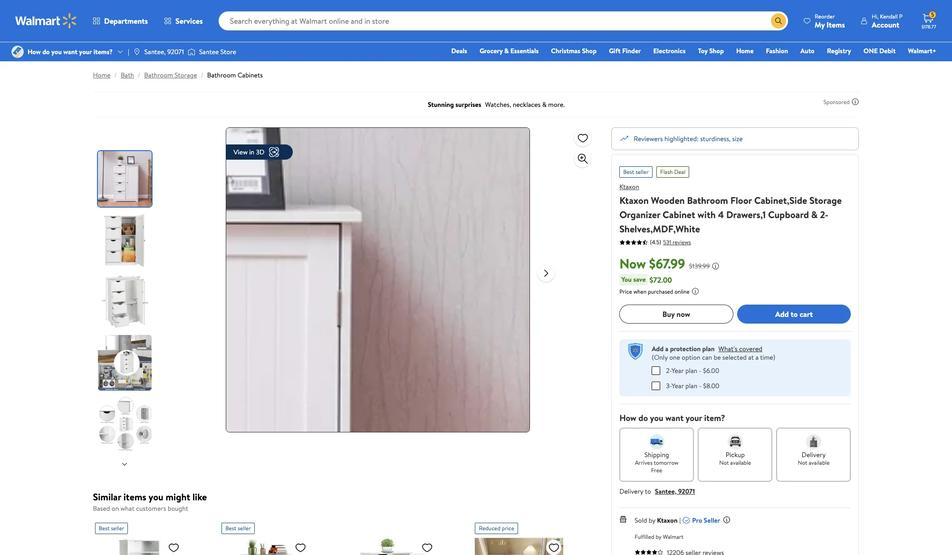 Task type: vqa. For each thing, say whether or not it's contained in the screenshot.
Toy Shop
yes



Task type: locate. For each thing, give the bounding box(es) containing it.
1 horizontal spatial &
[[812, 208, 818, 221]]

0 vertical spatial do
[[42, 47, 50, 57]]

1 horizontal spatial 2-
[[821, 208, 829, 221]]

1 vertical spatial home link
[[93, 70, 111, 80]]

santee, up bathroom storage link
[[145, 47, 166, 57]]

plan right 'option'
[[703, 344, 715, 354]]

best seller up costway wooden 4 drawer bathroom cabinet storage cupboard 2 shelves free standing white image
[[226, 524, 251, 533]]

0 vertical spatial &
[[505, 46, 509, 56]]

grocery
[[480, 46, 503, 56]]

1 vertical spatial want
[[666, 412, 684, 424]]

1 available from the left
[[731, 459, 752, 467]]

2 vertical spatial plan
[[686, 381, 698, 391]]

0 vertical spatial home
[[737, 46, 754, 56]]

available down intent image for pickup at the bottom right
[[731, 459, 752, 467]]

bathroom cabinets link
[[207, 70, 263, 80]]

1 vertical spatial 2-
[[667, 366, 672, 376]]

one
[[670, 353, 681, 362]]

now $67.99
[[620, 255, 686, 273]]

delivery up the sold
[[620, 487, 644, 496]]

1 vertical spatial home
[[93, 70, 111, 80]]

& right grocery
[[505, 46, 509, 56]]

0 horizontal spatial product group
[[95, 519, 201, 556]]

zoom image modal image
[[578, 153, 589, 165]]

1 vertical spatial delivery
[[620, 487, 644, 496]]

flash
[[661, 168, 673, 176]]

ktaxon down ktaxon link
[[620, 194, 649, 207]]

by right the sold
[[649, 516, 656, 525]]

home link left fashion link
[[733, 46, 759, 56]]

0 horizontal spatial shop
[[582, 46, 597, 56]]

home inside home link
[[737, 46, 754, 56]]

add to favorites list, costway wooden 4 drawer bathroom cabinet storage cupboard 2 shelves free standing white image
[[295, 542, 306, 554]]

you up customers
[[149, 491, 164, 504]]

add
[[776, 309, 790, 320], [652, 344, 664, 354]]

3 / from the left
[[201, 70, 204, 80]]

by right fulfilled
[[656, 533, 662, 541]]

you up intent image for shipping
[[651, 412, 664, 424]]

price
[[620, 288, 633, 296]]

1 horizontal spatial do
[[639, 412, 648, 424]]

save
[[634, 275, 646, 284]]

1 horizontal spatial seller
[[238, 524, 251, 533]]

0 horizontal spatial not
[[720, 459, 729, 467]]

0 horizontal spatial home
[[93, 70, 111, 80]]

not for delivery
[[798, 459, 808, 467]]

plan down 'option'
[[686, 366, 698, 376]]

kendall
[[881, 12, 899, 20]]

4.0784 stars out of 5, based on 12206 seller reviews element
[[635, 550, 664, 555]]

- left $6.00
[[699, 366, 702, 376]]

0 horizontal spatial want
[[63, 47, 78, 57]]

(4.5)
[[650, 238, 662, 246]]

add for add to cart
[[776, 309, 790, 320]]

ktaxon up the "organizer"
[[620, 182, 640, 192]]

- left $8.00
[[700, 381, 702, 391]]

reorder
[[815, 12, 836, 20]]

/ left bath link
[[114, 70, 117, 80]]

0 horizontal spatial /
[[114, 70, 117, 80]]

0 vertical spatial you
[[51, 47, 62, 57]]

1 horizontal spatial delivery
[[802, 450, 826, 460]]

cupboard
[[769, 208, 810, 221]]

2 not from the left
[[798, 459, 808, 467]]

ktaxon wooden bathroom floor cabinet,side storage organizer cabinet with 4 drawers,1 cupboard & 2-shelves,mdf,white - image 3 of 14 image
[[98, 274, 153, 330]]

best seller down on
[[99, 524, 124, 533]]

toy shop link
[[694, 46, 729, 56]]

(4.5) 531 reviews
[[650, 238, 692, 246]]

1 vertical spatial &
[[812, 208, 818, 221]]

best down based
[[99, 524, 110, 533]]

1 vertical spatial add
[[652, 344, 664, 354]]

how up arrives
[[620, 412, 637, 424]]

customers
[[136, 504, 166, 514]]

0 horizontal spatial  image
[[11, 46, 24, 58]]

 image
[[11, 46, 24, 58], [188, 47, 195, 57]]

how do you want your item?
[[620, 412, 726, 424]]

account
[[872, 19, 900, 30]]

92071 up "pro"
[[679, 487, 696, 496]]

costway wooden 4 drawer bathroom cabinet storage cupboard 2 shelves free standing white image
[[222, 538, 310, 556]]

| up bath
[[128, 47, 129, 57]]

how down walmart image
[[28, 47, 41, 57]]

1 vertical spatial your
[[686, 412, 703, 424]]

1 horizontal spatial you
[[149, 491, 164, 504]]

bathroom down santee store
[[207, 70, 236, 80]]

cart
[[800, 309, 814, 320]]

deals
[[452, 46, 468, 56]]

seller down on
[[111, 524, 124, 533]]

2 horizontal spatial seller
[[636, 168, 649, 176]]

your left item?
[[686, 412, 703, 424]]

1 horizontal spatial add
[[776, 309, 790, 320]]

delivery down intent image for delivery
[[802, 450, 826, 460]]

add to favorites list, ktaxon freestanding bathroom floor cabinet, multipurpose storage cabinet with 4 drawers, 1 cupboard & adjustable shelves for kitchen living room bedroom, white image
[[168, 542, 180, 554]]

legal information image
[[692, 288, 700, 295]]

0 vertical spatial want
[[63, 47, 78, 57]]

walmart+ link
[[904, 46, 941, 56]]

seller up costway wooden 4 drawer bathroom cabinet storage cupboard 2 shelves free standing white image
[[238, 524, 251, 533]]

add inside button
[[776, 309, 790, 320]]

2 horizontal spatial you
[[651, 412, 664, 424]]

plan for $6.00
[[686, 366, 698, 376]]

ktaxon ktaxon wooden bathroom floor cabinet,side storage organizer cabinet with 4 drawers,1 cupboard & 2- shelves,mdf,white
[[620, 182, 842, 235]]

what
[[121, 504, 135, 514]]

bathroom up with
[[688, 194, 729, 207]]

1 horizontal spatial available
[[809, 459, 830, 467]]

1 vertical spatial storage
[[810, 194, 842, 207]]

santee, 92071
[[145, 47, 184, 57]]

delivery inside delivery not available
[[802, 450, 826, 460]]

next image image
[[121, 461, 128, 468]]

2 horizontal spatial bathroom
[[688, 194, 729, 207]]

grocery & essentials link
[[476, 46, 543, 56]]

online
[[675, 288, 690, 296]]

1 vertical spatial 92071
[[679, 487, 696, 496]]

size
[[733, 134, 743, 143]]

store
[[221, 47, 236, 57]]

1 vertical spatial -
[[700, 381, 702, 391]]

available for delivery
[[809, 459, 830, 467]]

1 horizontal spatial to
[[791, 309, 798, 320]]

how for how do you want your items?
[[28, 47, 41, 57]]

best for 2nd product group from the right
[[226, 524, 237, 533]]

531
[[664, 238, 672, 246]]

buy
[[663, 309, 675, 320]]

0 horizontal spatial &
[[505, 46, 509, 56]]

2 shop from the left
[[710, 46, 724, 56]]

- for $6.00
[[699, 366, 702, 376]]

0 horizontal spatial how
[[28, 47, 41, 57]]

best seller for 2nd product group from the right
[[226, 524, 251, 533]]

do down walmart image
[[42, 47, 50, 57]]

2 horizontal spatial /
[[201, 70, 204, 80]]

ktaxon freestanding bathroom floor cabinet, multipurpose storage cabinet with 4 drawers, 1 cupboard & adjustable shelves for kitchen living room bedroom, white image
[[95, 538, 183, 556]]

best up costway wooden 4 drawer bathroom cabinet storage cupboard 2 shelves free standing white image
[[226, 524, 237, 533]]

0 horizontal spatial add
[[652, 344, 664, 354]]

home for home / bath / bathroom storage / bathroom cabinets
[[93, 70, 111, 80]]

0 vertical spatial 92071
[[167, 47, 184, 57]]

1 horizontal spatial how
[[620, 412, 637, 424]]

seller up ktaxon link
[[636, 168, 649, 176]]

best
[[624, 168, 635, 176], [99, 524, 110, 533], [226, 524, 237, 533]]

 image left the santee
[[188, 47, 195, 57]]

0 horizontal spatial 2-
[[667, 366, 672, 376]]

reduced price
[[479, 524, 515, 533]]

1 horizontal spatial best seller
[[226, 524, 251, 533]]

available inside delivery not available
[[809, 459, 830, 467]]

wpp logo image
[[628, 343, 645, 361]]

3-
[[667, 381, 672, 391]]

0 vertical spatial how
[[28, 47, 41, 57]]

gift finder
[[609, 46, 642, 56]]

1 horizontal spatial storage
[[810, 194, 842, 207]]

2-year plan - $6.00
[[667, 366, 720, 376]]

what's covered button
[[719, 344, 763, 354]]

shop right christmas
[[582, 46, 597, 56]]

3 product group from the left
[[475, 519, 581, 556]]

want left items?
[[63, 47, 78, 57]]

plan down 2-year plan - $6.00
[[686, 381, 698, 391]]

you down walmart image
[[51, 47, 62, 57]]

home left fashion link
[[737, 46, 754, 56]]

/ right bath link
[[138, 70, 140, 80]]

at
[[749, 353, 755, 362]]

bathroom
[[144, 70, 173, 80], [207, 70, 236, 80], [688, 194, 729, 207]]

vebreda wooden 4 drawer bathroom cabinet storage cupboard 2 shelves free standing, white image
[[349, 538, 437, 556]]

1 horizontal spatial want
[[666, 412, 684, 424]]

you
[[51, 47, 62, 57], [651, 412, 664, 424], [149, 491, 164, 504]]

add to favorites list, vebreda wooden 4 drawer bathroom cabinet storage cupboard 2 shelves free standing, white image
[[422, 542, 433, 554]]

1 shop from the left
[[582, 46, 597, 56]]

available down intent image for delivery
[[809, 459, 830, 467]]

0 horizontal spatial bathroom
[[144, 70, 173, 80]]

1 horizontal spatial home link
[[733, 46, 759, 56]]

92071 up the home / bath / bathroom storage / bathroom cabinets
[[167, 47, 184, 57]]

home link
[[733, 46, 759, 56], [93, 70, 111, 80]]

free
[[652, 466, 663, 475]]

intent image for pickup image
[[728, 435, 743, 450]]

0 vertical spatial home link
[[733, 46, 759, 56]]

0 vertical spatial santee,
[[145, 47, 166, 57]]

- for $8.00
[[700, 381, 702, 391]]

best seller for 1st product group from the left
[[99, 524, 124, 533]]

reviewers
[[634, 134, 663, 143]]

0 vertical spatial -
[[699, 366, 702, 376]]

0 horizontal spatial best
[[99, 524, 110, 533]]

to inside button
[[791, 309, 798, 320]]

1 horizontal spatial shop
[[710, 46, 724, 56]]

 image for how do you want your items?
[[11, 46, 24, 58]]

1 horizontal spatial santee,
[[655, 487, 677, 496]]

2- right 2-year plan - $6.00 option
[[667, 366, 672, 376]]

0 vertical spatial to
[[791, 309, 798, 320]]

& right cupboard
[[812, 208, 818, 221]]

0 vertical spatial 2-
[[821, 208, 829, 221]]

add to cart
[[776, 309, 814, 320]]

1 horizontal spatial product group
[[222, 519, 328, 556]]

2 horizontal spatial product group
[[475, 519, 581, 556]]

to left the cart at the bottom right of the page
[[791, 309, 798, 320]]

1 vertical spatial plan
[[686, 366, 698, 376]]

you
[[622, 275, 632, 284]]

1 horizontal spatial  image
[[188, 47, 195, 57]]

 image
[[133, 48, 141, 56]]

2 - from the top
[[700, 381, 702, 391]]

not inside pickup not available
[[720, 459, 729, 467]]

storage right the cabinet,side at the right
[[810, 194, 842, 207]]

0 vertical spatial your
[[79, 47, 92, 57]]

0 horizontal spatial available
[[731, 459, 752, 467]]

fashion
[[767, 46, 789, 56]]

1 vertical spatial you
[[651, 412, 664, 424]]

aiho 33.5 "h wooden bathroom floor cabinet with 4 drawers and 1 door for bathroom, kitchen, bedroom - white image
[[475, 538, 564, 556]]

pickup
[[726, 450, 745, 460]]

bought
[[168, 504, 188, 514]]

1 - from the top
[[699, 366, 702, 376]]

0 horizontal spatial seller
[[111, 524, 124, 533]]

0 horizontal spatial delivery
[[620, 487, 644, 496]]

bathroom down "santee, 92071" at the top of the page
[[144, 70, 173, 80]]

not inside delivery not available
[[798, 459, 808, 467]]

view in 3d button
[[226, 145, 293, 160]]

1 not from the left
[[720, 459, 729, 467]]

to left santee, 92071 button
[[645, 487, 652, 496]]

add left the cart at the bottom right of the page
[[776, 309, 790, 320]]

0 horizontal spatial do
[[42, 47, 50, 57]]

0 vertical spatial year
[[672, 366, 684, 376]]

your for items?
[[79, 47, 92, 57]]

not down intent image for pickup at the bottom right
[[720, 459, 729, 467]]

electronics link
[[650, 46, 690, 56]]

1 horizontal spatial home
[[737, 46, 754, 56]]

a left one
[[666, 344, 669, 354]]

reduced
[[479, 524, 501, 533]]

ktaxon wooden bathroom floor cabinet,side storage organizer cabinet with 4 drawers,1 cupboard & 2-shelves,mdf,white - image 1 of 14 image
[[98, 151, 153, 207]]

0 horizontal spatial 92071
[[167, 47, 184, 57]]

delivery for not
[[802, 450, 826, 460]]

0 horizontal spatial you
[[51, 47, 62, 57]]

to for delivery
[[645, 487, 652, 496]]

 image down walmart image
[[11, 46, 24, 58]]

2- inside ktaxon ktaxon wooden bathroom floor cabinet,side storage organizer cabinet with 4 drawers,1 cupboard & 2- shelves,mdf,white
[[821, 208, 829, 221]]

plan inside add a protection plan what's covered (only one option can be selected at a time)
[[703, 344, 715, 354]]

&
[[505, 46, 509, 56], [812, 208, 818, 221]]

1 vertical spatial by
[[656, 533, 662, 541]]

year down 2-year plan - $6.00
[[672, 381, 684, 391]]

delivery to santee, 92071
[[620, 487, 696, 496]]

a right at
[[756, 353, 759, 362]]

best seller up ktaxon link
[[624, 168, 649, 176]]

ad disclaimer and feedback for skylinedisplayad image
[[852, 98, 860, 106]]

2- right cupboard
[[821, 208, 829, 221]]

1 horizontal spatial not
[[798, 459, 808, 467]]

one debit
[[864, 46, 896, 56]]

seller for 1st product group from the left
[[111, 524, 124, 533]]

to for add
[[791, 309, 798, 320]]

best seller
[[624, 168, 649, 176], [99, 524, 124, 533], [226, 524, 251, 533]]

1 vertical spatial do
[[639, 412, 648, 424]]

do
[[42, 47, 50, 57], [639, 412, 648, 424]]

do for how do you want your items?
[[42, 47, 50, 57]]

walmart+
[[909, 46, 937, 56]]

product group
[[95, 519, 201, 556], [222, 519, 328, 556], [475, 519, 581, 556]]

want down 3-
[[666, 412, 684, 424]]

covered
[[740, 344, 763, 354]]

not down intent image for delivery
[[798, 459, 808, 467]]

your left items?
[[79, 47, 92, 57]]

departments button
[[85, 10, 156, 32]]

0 vertical spatial delivery
[[802, 450, 826, 460]]

essentials
[[511, 46, 539, 56]]

santee, down free
[[655, 487, 677, 496]]

0 horizontal spatial best seller
[[99, 524, 124, 533]]

home for home
[[737, 46, 754, 56]]

best up ktaxon link
[[624, 168, 635, 176]]

home / bath / bathroom storage / bathroom cabinets
[[93, 70, 263, 80]]

available inside pickup not available
[[731, 459, 752, 467]]

add left one
[[652, 344, 664, 354]]

1 vertical spatial |
[[680, 516, 681, 525]]

you for how do you want your items?
[[51, 47, 62, 57]]

3-year plan - $8.00
[[667, 381, 720, 391]]

2 available from the left
[[809, 459, 830, 467]]

0 horizontal spatial your
[[79, 47, 92, 57]]

best for 1st product group from the left
[[99, 524, 110, 533]]

2-
[[821, 208, 829, 221], [667, 366, 672, 376]]

santee, 92071 button
[[655, 487, 696, 496]]

1 horizontal spatial /
[[138, 70, 140, 80]]

you inside similar items you might like based on what customers bought
[[149, 491, 164, 504]]

bath
[[121, 70, 134, 80]]

| left "pro"
[[680, 516, 681, 525]]

0 horizontal spatial to
[[645, 487, 652, 496]]

shop for toy shop
[[710, 46, 724, 56]]

home down items?
[[93, 70, 111, 80]]

how do you want your items?
[[28, 47, 113, 57]]

you for how do you want your item?
[[651, 412, 664, 424]]

0 horizontal spatial santee,
[[145, 47, 166, 57]]

be
[[714, 353, 721, 362]]

0 horizontal spatial storage
[[175, 70, 197, 80]]

not
[[720, 459, 729, 467], [798, 459, 808, 467]]

1 horizontal spatial your
[[686, 412, 703, 424]]

0 vertical spatial by
[[649, 516, 656, 525]]

ktaxon up 'walmart'
[[658, 516, 678, 525]]

christmas shop link
[[547, 46, 601, 56]]

1 vertical spatial year
[[672, 381, 684, 391]]

home link down items?
[[93, 70, 111, 80]]

Walmart Site-Wide search field
[[219, 11, 789, 30]]

do up shipping at the right of the page
[[639, 412, 648, 424]]

shop right 'toy'
[[710, 46, 724, 56]]

/ down the santee
[[201, 70, 204, 80]]

seller
[[636, 168, 649, 176], [111, 524, 124, 533], [238, 524, 251, 533]]

1 vertical spatial how
[[620, 412, 637, 424]]

1 horizontal spatial best
[[226, 524, 237, 533]]

sold by ktaxon
[[635, 516, 678, 525]]

sold
[[635, 516, 648, 525]]

debit
[[880, 46, 896, 56]]

price when purchased online
[[620, 288, 690, 296]]

0 vertical spatial add
[[776, 309, 790, 320]]

storage down "santee, 92071" at the top of the page
[[175, 70, 197, 80]]

product group containing reduced price
[[475, 519, 581, 556]]

one
[[864, 46, 879, 56]]

you for similar items you might like based on what customers bought
[[149, 491, 164, 504]]

& inside ktaxon ktaxon wooden bathroom floor cabinet,side storage organizer cabinet with 4 drawers,1 cupboard & 2- shelves,mdf,white
[[812, 208, 818, 221]]

learn more about strikethrough prices image
[[712, 263, 720, 270]]

year down one
[[672, 366, 684, 376]]

$139.99
[[690, 262, 710, 271]]

what's
[[719, 344, 738, 354]]

add inside add a protection plan what's covered (only one option can be selected at a time)
[[652, 344, 664, 354]]

2-Year plan - $6.00 checkbox
[[652, 367, 661, 375]]



Task type: describe. For each thing, give the bounding box(es) containing it.
cabinets
[[238, 70, 263, 80]]

ktaxon link
[[620, 182, 640, 192]]

highlighted:
[[665, 134, 699, 143]]

your for item?
[[686, 412, 703, 424]]

electronics
[[654, 46, 686, 56]]

bathroom storage link
[[144, 70, 197, 80]]

cabinet
[[663, 208, 696, 221]]

now
[[620, 255, 646, 273]]

santee store
[[199, 47, 236, 57]]

delivery not available
[[798, 450, 830, 467]]

3d
[[256, 147, 265, 157]]

gift
[[609, 46, 621, 56]]

1 horizontal spatial a
[[756, 353, 759, 362]]

christmas
[[552, 46, 581, 56]]

ktaxon wooden bathroom floor cabinet,side storage organizer cabinet with 4 drawers,1 cupboard & 2-shelves,mdf,white - image 2 of 14 image
[[98, 213, 153, 268]]

pro seller
[[693, 516, 721, 525]]

$72.00
[[650, 275, 673, 285]]

$6.00
[[704, 366, 720, 376]]

available for pickup
[[731, 459, 752, 467]]

by for sold
[[649, 516, 656, 525]]

search icon image
[[775, 17, 783, 25]]

bath link
[[121, 70, 134, 80]]

pro seller info image
[[724, 517, 731, 524]]

hi, kendall p account
[[872, 12, 903, 30]]

2 / from the left
[[138, 70, 140, 80]]

seller for 2nd product group from the right
[[238, 524, 251, 533]]

departments
[[104, 16, 148, 26]]

2 vertical spatial ktaxon
[[658, 516, 678, 525]]

deals link
[[447, 46, 472, 56]]

pickup not available
[[720, 450, 752, 467]]

want for items?
[[63, 47, 78, 57]]

intent image for shipping image
[[650, 435, 665, 450]]

shop for christmas shop
[[582, 46, 597, 56]]

0 horizontal spatial a
[[666, 344, 669, 354]]

finder
[[623, 46, 642, 56]]

plan for $8.00
[[686, 381, 698, 391]]

Search search field
[[219, 11, 789, 30]]

shelves,mdf,white
[[620, 223, 701, 235]]

shipping arrives tomorrow free
[[635, 450, 679, 475]]

year for 2-
[[672, 366, 684, 376]]

reorder my items
[[815, 12, 846, 30]]

now
[[677, 309, 691, 320]]

fulfilled
[[635, 533, 655, 541]]

gift finder link
[[605, 46, 646, 56]]

 image for santee store
[[188, 47, 195, 57]]

walmart
[[663, 533, 684, 541]]

0 horizontal spatial |
[[128, 47, 129, 57]]

by for fulfilled
[[656, 533, 662, 541]]

5
[[932, 11, 935, 19]]

1 horizontal spatial |
[[680, 516, 681, 525]]

$8.00
[[704, 381, 720, 391]]

storage inside ktaxon ktaxon wooden bathroom floor cabinet,side storage organizer cabinet with 4 drawers,1 cupboard & 2- shelves,mdf,white
[[810, 194, 842, 207]]

year for 3-
[[672, 381, 684, 391]]

next media item image
[[541, 268, 552, 279]]

option
[[682, 353, 701, 362]]

intent image for delivery image
[[807, 435, 822, 450]]

1 product group from the left
[[95, 519, 201, 556]]

grocery & essentials
[[480, 46, 539, 56]]

add for add a protection plan what's covered (only one option can be selected at a time)
[[652, 344, 664, 354]]

wooden
[[651, 194, 685, 207]]

in
[[249, 147, 255, 157]]

items
[[124, 491, 146, 504]]

1 vertical spatial ktaxon
[[620, 194, 649, 207]]

my
[[815, 19, 825, 30]]

1 / from the left
[[114, 70, 117, 80]]

when
[[634, 288, 647, 296]]

santee
[[199, 47, 219, 57]]

bathroom inside ktaxon ktaxon wooden bathroom floor cabinet,side storage organizer cabinet with 4 drawers,1 cupboard & 2- shelves,mdf,white
[[688, 194, 729, 207]]

how for how do you want your item?
[[620, 412, 637, 424]]

add to cart button
[[738, 305, 852, 324]]

p
[[900, 12, 903, 20]]

sponsored
[[824, 98, 850, 106]]

2 horizontal spatial best seller
[[624, 168, 649, 176]]

0 vertical spatial ktaxon
[[620, 182, 640, 192]]

reviewers highlighted: sturdiness, size
[[634, 134, 743, 143]]

selected
[[723, 353, 747, 362]]

flash deal
[[661, 168, 686, 176]]

3-Year plan - $8.00 checkbox
[[652, 382, 661, 390]]

deal
[[675, 168, 686, 176]]

4
[[719, 208, 725, 221]]

sturdiness,
[[701, 134, 731, 143]]

delivery for to
[[620, 487, 644, 496]]

0 vertical spatial storage
[[175, 70, 197, 80]]

christmas shop
[[552, 46, 597, 56]]

based
[[93, 504, 110, 514]]

item?
[[705, 412, 726, 424]]

might
[[166, 491, 190, 504]]

pro
[[693, 516, 703, 525]]

$178.77
[[922, 23, 937, 30]]

organizer
[[620, 208, 661, 221]]

fulfilled by walmart
[[635, 533, 684, 541]]

with
[[698, 208, 716, 221]]

5 $178.77
[[922, 11, 937, 30]]

registry link
[[823, 46, 856, 56]]

1 horizontal spatial bathroom
[[207, 70, 236, 80]]

ktaxon wooden bathroom floor cabinet,side storage organizer cabinet with 4 drawers,1 cupboard & 2-shelves,mdf,white - image 4 of 14 image
[[98, 335, 153, 391]]

time)
[[761, 353, 776, 362]]

1 horizontal spatial 92071
[[679, 487, 696, 496]]

buy now button
[[620, 305, 734, 324]]

drawers,1
[[727, 208, 766, 221]]

not for pickup
[[720, 459, 729, 467]]

toy
[[699, 46, 708, 56]]

add to favorites list, aiho 33.5 "h wooden bathroom floor cabinet with 4 drawers and 1 door for bathroom, kitchen, bedroom - white image
[[549, 542, 560, 554]]

ktaxon wooden bathroom floor cabinet,side storage organizer cabinet with 4 drawers,1 cupboard & 2-shelves,mdf,white - image 5 of 14 image
[[98, 397, 153, 452]]

walmart image
[[15, 13, 77, 29]]

(only
[[652, 353, 668, 362]]

531 reviews link
[[662, 238, 692, 246]]

similar items you might like based on what customers bought
[[93, 491, 207, 514]]

0 horizontal spatial home link
[[93, 70, 111, 80]]

1 vertical spatial santee,
[[655, 487, 677, 496]]

want for item?
[[666, 412, 684, 424]]

2 product group from the left
[[222, 519, 328, 556]]

arrives
[[635, 459, 653, 467]]

2 horizontal spatial best
[[624, 168, 635, 176]]

add to favorites list, ktaxon wooden bathroom floor cabinet,side storage organizer cabinet with 4 drawers,1 cupboard & 2-shelves,mdf,white image
[[578, 132, 589, 144]]

floor
[[731, 194, 753, 207]]

do for how do you want your item?
[[639, 412, 648, 424]]

auto link
[[797, 46, 820, 56]]



